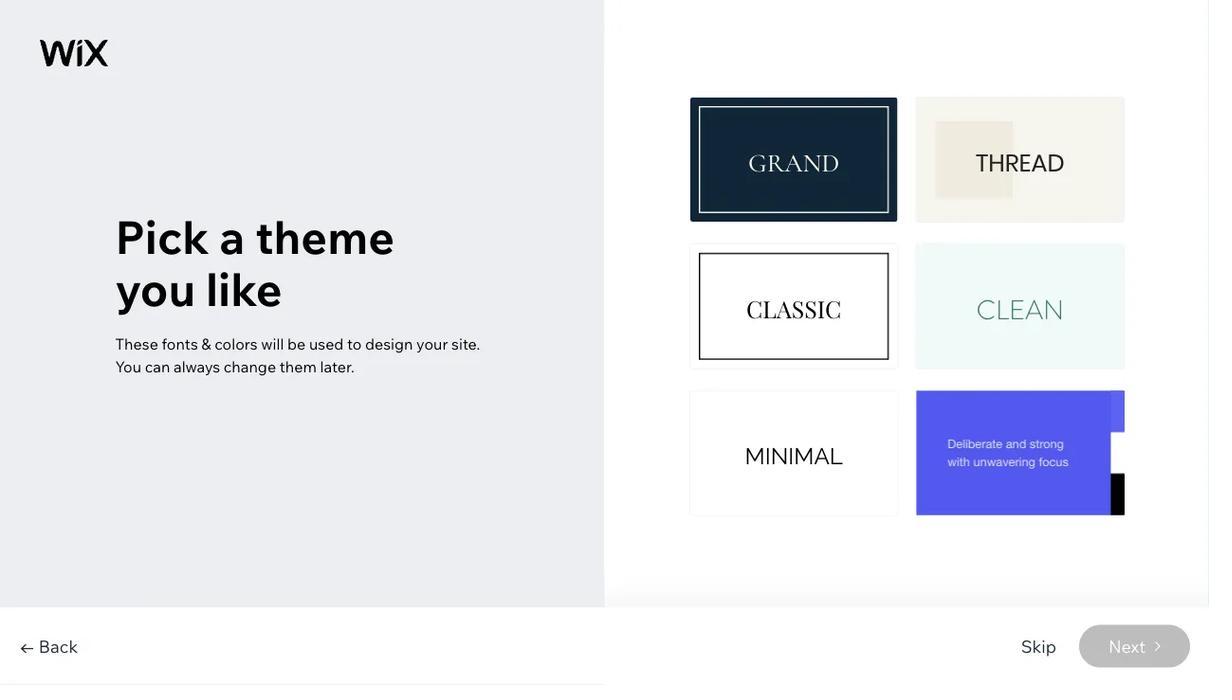 Task type: vqa. For each thing, say whether or not it's contained in the screenshot.
Help
no



Task type: locate. For each thing, give the bounding box(es) containing it.
pick
[[115, 208, 209, 266]]

←
[[19, 636, 35, 658]]

← back
[[19, 636, 78, 658]]

connect
[[508, 55, 561, 72]]

focus
[[1043, 455, 1072, 469]]

these
[[115, 335, 158, 354]]

to
[[347, 335, 362, 354]]

deliberate
[[952, 437, 1006, 451]]

strong
[[1034, 437, 1068, 451]]

domain
[[595, 55, 643, 72]]

unwavering
[[977, 455, 1039, 469]]

used
[[309, 335, 344, 354]]

you
[[115, 261, 196, 318]]

later.
[[320, 357, 355, 376]]

like
[[206, 261, 282, 318]]

&
[[201, 335, 211, 354]]

fonts
[[162, 335, 198, 354]]

skip
[[1021, 636, 1057, 658]]

pick a theme you like
[[115, 208, 395, 318]]

your
[[564, 55, 592, 72]]

colors
[[215, 335, 258, 354]]

and
[[1010, 437, 1030, 451]]

next
[[1109, 636, 1146, 657]]

with
[[952, 455, 974, 469]]

can
[[145, 357, 170, 376]]

home
[[72, 55, 113, 72]]



Task type: describe. For each thing, give the bounding box(es) containing it.
will
[[261, 335, 284, 354]]

these fonts & colors will be used to design your site. you can always change them later.
[[115, 335, 480, 376]]

site.
[[452, 335, 480, 354]]

always
[[174, 357, 220, 376]]

deliberate and strong with unwavering focus
[[952, 437, 1072, 469]]

them
[[280, 357, 317, 376]]

design
[[365, 335, 413, 354]]

change
[[224, 357, 276, 376]]

connect your domain
[[508, 55, 643, 72]]

your
[[417, 335, 448, 354]]

back
[[39, 636, 78, 658]]

a
[[219, 208, 245, 266]]

theme
[[255, 208, 395, 266]]

be
[[287, 335, 306, 354]]

you
[[115, 357, 141, 376]]



